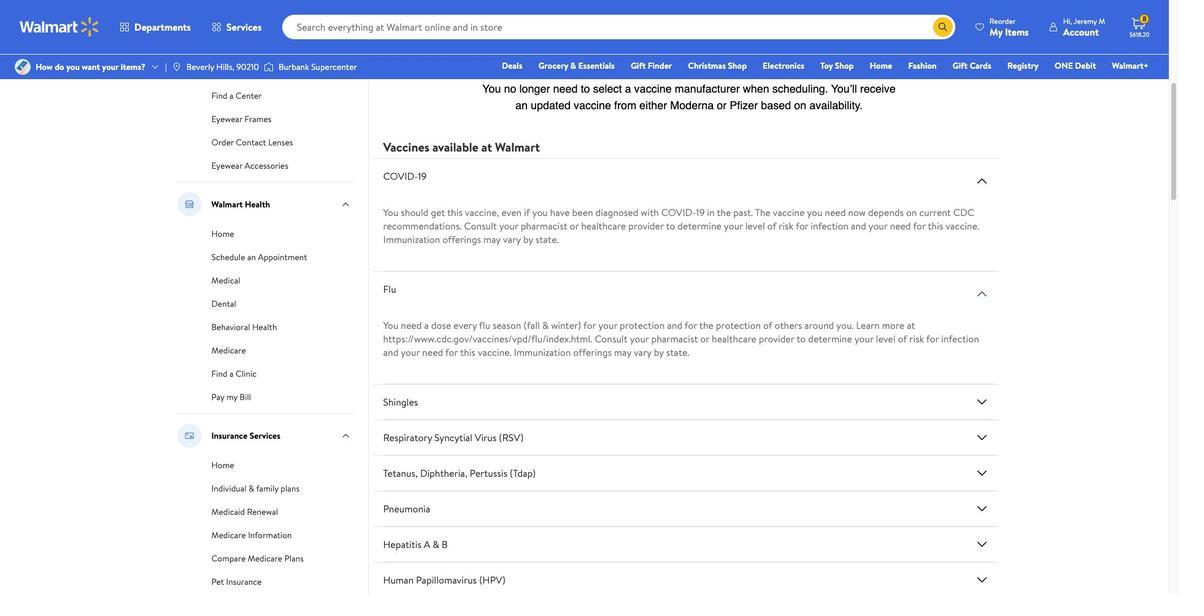 Task type: locate. For each thing, give the bounding box(es) containing it.
0 vertical spatial vary
[[503, 233, 521, 246]]

level inside "you should get this vaccine, even if you have been diagnosed with covid-19 in the past. the vaccine you need now depends on current cdc recommendations. consult your pharmacist or healthcare provider to determine your level of risk for infection and your need for this vaccine. immunization offerings may vary by state."
[[745, 219, 765, 233]]

you need a dose every flu season (fall & winter) for your protection and for the protection of others around you. learn more at https://www.cdc.gov/vaccines/vpd/flu/index.html. consult your pharmacist or healthcare provider to determine your level of risk for infection and your need for this vaccine. immunization offerings may vary by state.
[[383, 319, 979, 359]]

one debit
[[1055, 60, 1096, 72]]

1 horizontal spatial or
[[700, 332, 710, 346]]

eyewear for eyewear frames
[[211, 113, 243, 125]]

 image left how
[[15, 59, 31, 75]]

0 vertical spatial with
[[422, 2, 438, 14]]

state,
[[503, 2, 525, 14]]

shop inside "link"
[[728, 60, 747, 72]]

1 horizontal spatial offerings
[[573, 346, 612, 359]]

1 vertical spatial services
[[250, 430, 280, 442]]

1 vertical spatial vaccine.
[[478, 346, 512, 359]]

pharmacist
[[521, 219, 567, 233], [651, 332, 698, 346]]

and inside "you should get this vaccine, even if you have been diagnosed with covid-19 in the past. the vaccine you need now depends on current cdc recommendations. consult your pharmacist or healthcare provider to determine your level of risk for infection and your need for this vaccine. immunization offerings may vary by state."
[[851, 219, 866, 233]]

0 horizontal spatial offerings
[[443, 233, 481, 246]]

to left in
[[666, 219, 675, 233]]

& left family
[[249, 482, 254, 495]]

determine left past.
[[678, 219, 722, 233]]

vary inside you need a dose every flu season (fall & winter) for your protection and for the protection of others around you. learn more at https://www.cdc.gov/vaccines/vpd/flu/index.html. consult your pharmacist or healthcare provider to determine your level of risk for infection and your need for this vaccine. immunization offerings may vary by state.
[[634, 346, 652, 359]]

(tdap)
[[510, 466, 536, 480]]

with right diagnosed
[[641, 206, 659, 219]]

determine inside "you should get this vaccine, even if you have been diagnosed with covid-19 in the past. the vaccine you need now depends on current cdc recommendations. consult your pharmacist or healthcare provider to determine your level of risk for infection and your need for this vaccine. immunization offerings may vary by state."
[[678, 219, 722, 233]]

0 horizontal spatial you
[[66, 61, 80, 73]]

a left dose
[[424, 319, 429, 332]]

1 gift from the left
[[631, 60, 646, 72]]

0 vertical spatial or
[[570, 219, 579, 233]]

flu
[[383, 282, 396, 296]]

healthcare right the have
[[581, 219, 626, 233]]

1 vertical spatial to
[[797, 332, 806, 346]]

0 vertical spatial to
[[666, 219, 675, 233]]

services down "bill" at bottom left
[[250, 430, 280, 442]]

of right learn
[[898, 332, 907, 346]]

of left the others
[[763, 319, 772, 332]]

1 horizontal spatial by
[[654, 346, 664, 359]]

need left dose
[[401, 319, 422, 332]]

0 horizontal spatial protection
[[620, 319, 665, 332]]

& right grocery
[[570, 60, 576, 72]]

1 horizontal spatial provider
[[759, 332, 795, 346]]

center up eyewear frames link
[[236, 90, 262, 102]]

0 horizontal spatial provider
[[628, 219, 664, 233]]

and
[[851, 219, 866, 233], [667, 319, 683, 332], [383, 346, 399, 359]]

need
[[825, 206, 846, 219], [890, 219, 911, 233], [401, 319, 422, 332], [422, 346, 443, 359]]

eyewear
[[211, 113, 243, 125], [211, 160, 243, 172]]

2 shop from the left
[[835, 60, 854, 72]]

1 vertical spatial 19
[[696, 206, 705, 219]]

infection
[[811, 219, 849, 233], [941, 332, 979, 346]]

in
[[707, 206, 715, 219]]

1 horizontal spatial vaccine.
[[946, 219, 979, 233]]

vaccine
[[773, 206, 805, 219]]

my
[[990, 25, 1003, 38]]

1 vertical spatial you
[[383, 319, 399, 332]]

electronics
[[763, 60, 805, 72]]

this right on
[[928, 219, 943, 233]]

1 horizontal spatial covid-
[[661, 206, 696, 219]]

a
[[424, 538, 430, 551]]

risk inside you need a dose every flu season (fall & winter) for your protection and for the protection of others around you. learn more at https://www.cdc.gov/vaccines/vpd/flu/index.html. consult your pharmacist or healthcare provider to determine your level of risk for infection and your need for this vaccine. immunization offerings may vary by state.
[[910, 332, 924, 346]]

gift left finder
[[631, 60, 646, 72]]

0 vertical spatial eyewear
[[211, 113, 243, 125]]

& inside "link"
[[570, 60, 576, 72]]

with
[[422, 2, 438, 14], [641, 206, 659, 219]]

0 horizontal spatial at
[[481, 139, 492, 155]]

0 horizontal spatial pharmacist
[[521, 219, 567, 233]]

1 you from the top
[[383, 206, 399, 219]]

of right past.
[[767, 219, 777, 233]]

medicare down information
[[248, 552, 282, 565]]

a
[[230, 90, 234, 102], [424, 319, 429, 332], [230, 368, 234, 380]]

0 vertical spatial medicare
[[211, 344, 246, 357]]

need left current
[[890, 219, 911, 233]]

consult left even
[[464, 219, 497, 233]]

compare medicare plans link
[[211, 551, 304, 565]]

0 vertical spatial services
[[227, 20, 262, 34]]

0 horizontal spatial vaccine.
[[478, 346, 512, 359]]

vaccine. down 'covid 19' image
[[946, 219, 979, 233]]

find down beverly hills, 90210
[[211, 90, 228, 102]]

grocery & essentials link
[[533, 59, 620, 72]]

0 vertical spatial may
[[620, 2, 635, 14]]

2 eyewear from the top
[[211, 160, 243, 172]]

items
[[1005, 25, 1029, 38]]

eyewear frames
[[211, 113, 272, 125]]

 image
[[264, 61, 274, 73]]

you down flu at top
[[383, 319, 399, 332]]

how
[[36, 61, 53, 73]]

0 horizontal spatial level
[[745, 219, 765, 233]]

0 horizontal spatial and
[[383, 346, 399, 359]]

home left 90210
[[211, 66, 234, 79]]

vaccine. down the flu
[[478, 346, 512, 359]]

vaccine. inside "you should get this vaccine, even if you have been diagnosed with covid-19 in the past. the vaccine you need now depends on current cdc recommendations. consult your pharmacist or healthcare provider to determine your level of risk for infection and your need for this vaccine. immunization offerings may vary by state."
[[946, 219, 979, 233]]

infection inside "you should get this vaccine, even if you have been diagnosed with covid-19 in the past. the vaccine you need now depends on current cdc recommendations. consult your pharmacist or healthcare provider to determine your level of risk for infection and your need for this vaccine. immunization offerings may vary by state."
[[811, 219, 849, 233]]

1 horizontal spatial level
[[876, 332, 896, 346]]

 image
[[15, 59, 31, 75], [172, 62, 182, 72]]

immunization down (fall
[[514, 346, 571, 359]]

infection down flu icon
[[941, 332, 979, 346]]

home up individual
[[211, 459, 234, 471]]

available
[[432, 139, 479, 155]]

shop right toy
[[835, 60, 854, 72]]

insurance right pet
[[226, 576, 262, 588]]

1 vertical spatial health
[[252, 321, 277, 333]]

https://www.cdc.gov/vaccines/vpd/flu/index.html.
[[383, 332, 592, 346]]

renewal
[[247, 506, 278, 518]]

1 horizontal spatial consult
[[595, 332, 628, 346]]

0 vertical spatial the
[[717, 206, 731, 219]]

infection right the vaccine
[[811, 219, 849, 233]]

medicare inside medicare information link
[[211, 529, 246, 541]]

a for clinic
[[230, 368, 234, 380]]

2 horizontal spatial you
[[807, 206, 823, 219]]

gift left cards
[[953, 60, 968, 72]]

health right the behavioral
[[252, 321, 277, 333]]

1 vertical spatial eyewear
[[211, 160, 243, 172]]

1 vertical spatial pharmacist
[[651, 332, 698, 346]]

if
[[524, 206, 530, 219]]

burbank
[[279, 61, 309, 73]]

you right if at the top
[[532, 206, 548, 219]]

you inside "you should get this vaccine, even if you have been diagnosed with covid-19 in the past. the vaccine you need now depends on current cdc recommendations. consult your pharmacist or healthcare provider to determine your level of risk for infection and your need for this vaccine. immunization offerings may vary by state."
[[383, 206, 399, 219]]

departments button
[[109, 12, 201, 42]]

find for find a clinic
[[211, 368, 228, 380]]

medical
[[211, 274, 240, 287]]

may inside "you should get this vaccine, even if you have been diagnosed with covid-19 in the past. the vaccine you need now depends on current cdc recommendations. consult your pharmacist or healthcare provider to determine your level of risk for infection and your need for this vaccine. immunization offerings may vary by state."
[[483, 233, 501, 246]]

by
[[523, 233, 533, 246], [654, 346, 664, 359]]

at inside you need a dose every flu season (fall & winter) for your protection and for the protection of others around you. learn more at https://www.cdc.gov/vaccines/vpd/flu/index.html. consult your pharmacist or healthcare provider to determine your level of risk for infection and your need for this vaccine. immunization offerings may vary by state.
[[907, 319, 915, 332]]

health down eyewear accessories
[[245, 198, 270, 210]]

home link for insurance services
[[211, 458, 234, 471]]

1 horizontal spatial with
[[641, 206, 659, 219]]

0 vertical spatial state.
[[536, 233, 559, 246]]

gift
[[631, 60, 646, 72], [953, 60, 968, 72]]

1 vertical spatial the
[[700, 319, 714, 332]]

1 vertical spatial center
[[236, 90, 262, 102]]

0 horizontal spatial with
[[422, 2, 438, 14]]

bill
[[240, 391, 251, 403]]

0 vertical spatial infection
[[811, 219, 849, 233]]

pneumonia
[[383, 502, 430, 516]]

2 vertical spatial may
[[614, 346, 632, 359]]

offerings down vaccine,
[[443, 233, 481, 246]]

shop
[[728, 60, 747, 72], [835, 60, 854, 72]]

health for walmart health
[[245, 198, 270, 210]]

you
[[66, 61, 80, 73], [532, 206, 548, 219], [807, 206, 823, 219]]

19 down vaccines
[[418, 169, 427, 183]]

toy shop
[[821, 60, 854, 72]]

provider inside you need a dose every flu season (fall & winter) for your protection and for the protection of others around you. learn more at https://www.cdc.gov/vaccines/vpd/flu/index.html. consult your pharmacist or healthcare provider to determine your level of risk for infection and your need for this vaccine. immunization offerings may vary by state.
[[759, 332, 795, 346]]

home up the schedule at left top
[[211, 228, 234, 240]]

home link left 90210
[[211, 65, 234, 79]]

copay
[[398, 2, 420, 14]]

0 vertical spatial by
[[523, 233, 533, 246]]

shop for toy shop
[[835, 60, 854, 72]]

a left the clinic
[[230, 368, 234, 380]]

 image for beverly
[[172, 62, 182, 72]]

1 horizontal spatial at
[[907, 319, 915, 332]]

want
[[82, 61, 100, 73]]

1 horizontal spatial to
[[797, 332, 806, 346]]

risk right more
[[910, 332, 924, 346]]

1 eyewear from the top
[[211, 113, 243, 125]]

fashion link
[[903, 59, 942, 72]]

state. inside "you should get this vaccine, even if you have been diagnosed with covid-19 in the past. the vaccine you need now depends on current cdc recommendations. consult your pharmacist or healthcare provider to determine your level of risk for infection and your need for this vaccine. immunization offerings may vary by state."
[[536, 233, 559, 246]]

eyewear accessories link
[[211, 158, 288, 172]]

shingles image
[[975, 395, 990, 409]]

medicare up compare
[[211, 529, 246, 541]]

vision
[[211, 37, 234, 49]]

medicare inside "compare medicare plans" link
[[248, 552, 282, 565]]

now
[[848, 206, 866, 219]]

covid- left in
[[661, 206, 696, 219]]

2 gift from the left
[[953, 60, 968, 72]]

1 vertical spatial find
[[211, 368, 228, 380]]

1 find from the top
[[211, 90, 228, 102]]

eyewear down the order
[[211, 160, 243, 172]]

offerings inside you need a dose every flu season (fall & winter) for your protection and for the protection of others around you. learn more at https://www.cdc.gov/vaccines/vpd/flu/index.html. consult your pharmacist or healthcare provider to determine your level of risk for infection and your need for this vaccine. immunization offerings may vary by state.
[[573, 346, 612, 359]]

may
[[620, 2, 635, 14], [483, 233, 501, 246], [614, 346, 632, 359]]

1 vertical spatial or
[[700, 332, 710, 346]]

2 you from the top
[[383, 319, 399, 332]]

with left most
[[422, 2, 438, 14]]

medicare
[[211, 344, 246, 357], [211, 529, 246, 541], [248, 552, 282, 565]]

you right the vaccine
[[807, 206, 823, 219]]

0 vertical spatial and
[[851, 219, 866, 233]]

medicare link
[[211, 343, 246, 357]]

1 vertical spatial by
[[654, 346, 664, 359]]

you for you need a dose every flu season (fall & winter) for your protection and for the protection of others around you. learn more at https://www.cdc.gov/vaccines/vpd/flu/index.html. consult your pharmacist or healthcare provider to determine your level of risk for infection and your need for this vaccine. immunization offerings may vary by state.
[[383, 319, 399, 332]]

christmas shop link
[[683, 59, 752, 72]]

covid 19 image
[[975, 174, 990, 188]]

(fall
[[524, 319, 540, 332]]

the for for
[[700, 319, 714, 332]]

1 vertical spatial with
[[641, 206, 659, 219]]

tetanus,
[[383, 466, 418, 480]]

19 left in
[[696, 206, 705, 219]]

1 horizontal spatial determine
[[808, 332, 852, 346]]

information
[[248, 529, 292, 541]]

to left you.
[[797, 332, 806, 346]]

0 horizontal spatial determine
[[678, 219, 722, 233]]

1 vertical spatial walmart
[[211, 198, 243, 210]]

respiratory syncytial virus (rsv) image
[[975, 430, 990, 445]]

even
[[502, 206, 522, 219]]

home for insurance services
[[211, 459, 234, 471]]

the inside "you should get this vaccine, even if you have been diagnosed with covid-19 in the past. the vaccine you need now depends on current cdc recommendations. consult your pharmacist or healthcare provider to determine your level of risk for infection and your need for this vaccine. immunization offerings may vary by state."
[[717, 206, 731, 219]]

pet
[[211, 576, 224, 588]]

medicare for medicare information
[[211, 529, 246, 541]]

1 shop from the left
[[728, 60, 747, 72]]

home for walmart health
[[211, 228, 234, 240]]

you right do
[[66, 61, 80, 73]]

pay my bill link
[[211, 390, 251, 403]]

with inside "you should get this vaccine, even if you have been diagnosed with covid-19 in the past. the vaccine you need now depends on current cdc recommendations. consult your pharmacist or healthcare provider to determine your level of risk for infection and your need for this vaccine. immunization offerings may vary by state."
[[641, 206, 659, 219]]

1 horizontal spatial shop
[[835, 60, 854, 72]]

at right more
[[907, 319, 915, 332]]

 image right |
[[172, 62, 182, 72]]

shop right the christmas
[[728, 60, 747, 72]]

consult
[[464, 219, 497, 233], [595, 332, 628, 346]]

2 find from the top
[[211, 368, 228, 380]]

center up 90210
[[237, 37, 263, 49]]

1 vertical spatial infection
[[941, 332, 979, 346]]

1 vertical spatial provider
[[759, 332, 795, 346]]

0 horizontal spatial state.
[[536, 233, 559, 246]]

you for you should get this vaccine, even if you have been diagnosed with covid-19 in the past. the vaccine you need now depends on current cdc recommendations. consult your pharmacist or healthcare provider to determine your level of risk for infection and your need for this vaccine. immunization offerings may vary by state.
[[383, 206, 399, 219]]

1 horizontal spatial healthcare
[[712, 332, 757, 346]]

home left fashion
[[870, 60, 892, 72]]

0 vertical spatial pharmacist
[[521, 219, 567, 233]]

0 horizontal spatial vary
[[503, 233, 521, 246]]

0 vertical spatial you
[[383, 206, 399, 219]]

0 horizontal spatial immunization
[[383, 233, 440, 246]]

services up vision center
[[227, 20, 262, 34]]

services inside services "dropdown button"
[[227, 20, 262, 34]]

1 protection from the left
[[620, 319, 665, 332]]

covid- inside "you should get this vaccine, even if you have been diagnosed with covid-19 in the past. the vaccine you need now depends on current cdc recommendations. consult your pharmacist or healthcare provider to determine your level of risk for infection and your need for this vaccine. immunization offerings may vary by state."
[[661, 206, 696, 219]]

2 horizontal spatial and
[[851, 219, 866, 233]]

covid- down vaccines
[[383, 169, 418, 183]]

0 vertical spatial vaccine.
[[946, 219, 979, 233]]

1 horizontal spatial vary
[[634, 346, 652, 359]]

1 vertical spatial consult
[[595, 332, 628, 346]]

home link up the schedule at left top
[[211, 226, 234, 240]]

risk
[[779, 219, 794, 233], [910, 332, 924, 346]]

0 horizontal spatial to
[[666, 219, 675, 233]]

1 horizontal spatial the
[[717, 206, 731, 219]]

at right 'available'
[[481, 139, 492, 155]]

registry
[[1008, 60, 1039, 72]]

2 vertical spatial medicare
[[248, 552, 282, 565]]

winter)
[[551, 319, 581, 332]]

deals link
[[496, 59, 528, 72]]

need left now
[[825, 206, 846, 219]]

1 horizontal spatial gift
[[953, 60, 968, 72]]

pneumonia image
[[975, 501, 990, 516]]

1 vertical spatial immunization
[[514, 346, 571, 359]]

the inside you need a dose every flu season (fall & winter) for your protection and for the protection of others around you. learn more at https://www.cdc.gov/vaccines/vpd/flu/index.html. consult your pharmacist or healthcare provider to determine your level of risk for infection and your need for this vaccine. immunization offerings may vary by state.
[[700, 319, 714, 332]]

0 vertical spatial provider
[[628, 219, 664, 233]]

vary inside "you should get this vaccine, even if you have been diagnosed with covid-19 in the past. the vaccine you need now depends on current cdc recommendations. consult your pharmacist or healthcare provider to determine your level of risk for infection and your need for this vaccine. immunization offerings may vary by state."
[[503, 233, 521, 246]]

find up pay
[[211, 368, 228, 380]]

hills,
[[216, 61, 234, 73]]

1 vertical spatial risk
[[910, 332, 924, 346]]

insurances.
[[461, 2, 501, 14]]

1 vertical spatial state.
[[666, 346, 690, 359]]

& right (fall
[[542, 319, 549, 332]]

level right you.
[[876, 332, 896, 346]]

eyewear accessories
[[211, 160, 288, 172]]

a up eyewear frames link
[[230, 90, 234, 102]]

0 horizontal spatial  image
[[15, 59, 31, 75]]

0 horizontal spatial shop
[[728, 60, 747, 72]]

gift cards
[[953, 60, 992, 72]]

offerings down the winter)
[[573, 346, 612, 359]]

0 horizontal spatial or
[[570, 219, 579, 233]]

restrictions
[[575, 2, 618, 14]]

determine inside you need a dose every flu season (fall & winter) for your protection and for the protection of others around you. learn more at https://www.cdc.gov/vaccines/vpd/flu/index.html. consult your pharmacist or healthcare provider to determine your level of risk for infection and your need for this vaccine. immunization offerings may vary by state.
[[808, 332, 852, 346]]

you left should
[[383, 206, 399, 219]]

1 horizontal spatial state.
[[666, 346, 690, 359]]

level left the vaccine
[[745, 219, 765, 233]]

1 vertical spatial and
[[667, 319, 683, 332]]

level inside you need a dose every flu season (fall & winter) for your protection and for the protection of others around you. learn more at https://www.cdc.gov/vaccines/vpd/flu/index.html. consult your pharmacist or healthcare provider to determine your level of risk for infection and your need for this vaccine. immunization offerings may vary by state.
[[876, 332, 896, 346]]

you
[[383, 206, 399, 219], [383, 319, 399, 332]]

vaccine. inside you need a dose every flu season (fall & winter) for your protection and for the protection of others around you. learn more at https://www.cdc.gov/vaccines/vpd/flu/index.html. consult your pharmacist or healthcare provider to determine your level of risk for infection and your need for this vaccine. immunization offerings may vary by state.
[[478, 346, 512, 359]]

0 vertical spatial level
[[745, 219, 765, 233]]

find for find a center
[[211, 90, 228, 102]]

0 vertical spatial health
[[245, 198, 270, 210]]

immunization inside you need a dose every flu season (fall & winter) for your protection and for the protection of others around you. learn more at https://www.cdc.gov/vaccines/vpd/flu/index.html. consult your pharmacist or healthcare provider to determine your level of risk for infection and your need for this vaccine. immunization offerings may vary by state.
[[514, 346, 571, 359]]

0 vertical spatial consult
[[464, 219, 497, 233]]

0 vertical spatial risk
[[779, 219, 794, 233]]

vary
[[503, 233, 521, 246], [634, 346, 652, 359]]

this down every
[[460, 346, 476, 359]]

consult right the winter)
[[595, 332, 628, 346]]

eyewear for eyewear accessories
[[211, 160, 243, 172]]

1 horizontal spatial walmart
[[495, 139, 540, 155]]

medicare information
[[211, 529, 292, 541]]

find a center link
[[211, 88, 262, 102]]

1 vertical spatial covid-
[[661, 206, 696, 219]]

2 vertical spatial a
[[230, 368, 234, 380]]

immunization down should
[[383, 233, 440, 246]]

determine left learn
[[808, 332, 852, 346]]

&
[[542, 2, 548, 14], [570, 60, 576, 72], [542, 319, 549, 332], [249, 482, 254, 495], [433, 538, 439, 551]]

risk right the the at the right top of the page
[[779, 219, 794, 233]]

the for in
[[717, 206, 731, 219]]

home link for vision center
[[211, 65, 234, 79]]

0 vertical spatial a
[[230, 90, 234, 102]]

insurance down pay my bill
[[211, 430, 248, 442]]

covid-19
[[383, 169, 427, 183]]

health
[[245, 198, 270, 210], [252, 321, 277, 333]]

reorder
[[990, 16, 1016, 26]]

1 vertical spatial may
[[483, 233, 501, 246]]

healthcare left the others
[[712, 332, 757, 346]]

syncytial
[[435, 431, 473, 444]]

tetanus, diphtheria, pertussis (tdap)
[[383, 466, 536, 480]]

toy
[[821, 60, 833, 72]]

*$0 copay with most insurances. state, age & health restrictions may apply.
[[383, 2, 658, 14]]

1 vertical spatial insurance
[[226, 576, 262, 588]]

1 vertical spatial at
[[907, 319, 915, 332]]

0 horizontal spatial risk
[[779, 219, 794, 233]]

walmart health
[[211, 198, 270, 210]]

eyewear up the order
[[211, 113, 243, 125]]

hepatitis a & b image
[[975, 537, 990, 552]]

a inside you need a dose every flu season (fall & winter) for your protection and for the protection of others around you. learn more at https://www.cdc.gov/vaccines/vpd/flu/index.html. consult your pharmacist or healthcare provider to determine your level of risk for infection and your need for this vaccine. immunization offerings may vary by state.
[[424, 319, 429, 332]]

medicare up find a clinic link
[[211, 344, 246, 357]]

may inside you need a dose every flu season (fall & winter) for your protection and for the protection of others around you. learn more at https://www.cdc.gov/vaccines/vpd/flu/index.html. consult your pharmacist or healthcare provider to determine your level of risk for infection and your need for this vaccine. immunization offerings may vary by state.
[[614, 346, 632, 359]]

home link up individual
[[211, 458, 234, 471]]

0 vertical spatial find
[[211, 90, 228, 102]]

1 horizontal spatial protection
[[716, 319, 761, 332]]

you inside you need a dose every flu season (fall & winter) for your protection and for the protection of others around you. learn more at https://www.cdc.gov/vaccines/vpd/flu/index.html. consult your pharmacist or healthcare provider to determine your level of risk for infection and your need for this vaccine. immunization offerings may vary by state.
[[383, 319, 399, 332]]

1 horizontal spatial infection
[[941, 332, 979, 346]]

1 horizontal spatial 19
[[696, 206, 705, 219]]

1 horizontal spatial you
[[532, 206, 548, 219]]



Task type: vqa. For each thing, say whether or not it's contained in the screenshot.
second Eyewear from the bottom of the page
yes



Task type: describe. For each thing, give the bounding box(es) containing it.
tetanus, diphtheria, pertussis (tdap) image
[[975, 466, 990, 481]]

gift finder
[[631, 60, 672, 72]]

pertussis
[[470, 466, 507, 480]]

& left b
[[433, 538, 439, 551]]

by inside you need a dose every flu season (fall & winter) for your protection and for the protection of others around you. learn more at https://www.cdc.gov/vaccines/vpd/flu/index.html. consult your pharmacist or healthcare provider to determine your level of risk for infection and your need for this vaccine. immunization offerings may vary by state.
[[654, 346, 664, 359]]

state. inside you need a dose every flu season (fall & winter) for your protection and for the protection of others around you. learn more at https://www.cdc.gov/vaccines/vpd/flu/index.html. consult your pharmacist or healthcare provider to determine your level of risk for infection and your need for this vaccine. immunization offerings may vary by state.
[[666, 346, 690, 359]]

others
[[775, 319, 802, 332]]

8
[[1143, 14, 1147, 24]]

vaccines available at walmart
[[383, 139, 540, 155]]

family
[[256, 482, 279, 495]]

this inside you need a dose every flu season (fall & winter) for your protection and for the protection of others around you. learn more at https://www.cdc.gov/vaccines/vpd/flu/index.html. consult your pharmacist or healthcare provider to determine your level of risk for infection and your need for this vaccine. immunization offerings may vary by state.
[[460, 346, 476, 359]]

0 vertical spatial walmart
[[495, 139, 540, 155]]

consult inside you need a dose every flu season (fall & winter) for your protection and for the protection of others around you. learn more at https://www.cdc.gov/vaccines/vpd/flu/index.html. consult your pharmacist or healthcare provider to determine your level of risk for infection and your need for this vaccine. immunization offerings may vary by state.
[[595, 332, 628, 346]]

plans
[[281, 482, 300, 495]]

shingles
[[383, 395, 418, 409]]

0 horizontal spatial 19
[[418, 169, 427, 183]]

home link for walmart health
[[211, 226, 234, 240]]

to inside you need a dose every flu season (fall & winter) for your protection and for the protection of others around you. learn more at https://www.cdc.gov/vaccines/vpd/flu/index.html. consult your pharmacist or healthcare provider to determine your level of risk for infection and your need for this vaccine. immunization offerings may vary by state.
[[797, 332, 806, 346]]

virus
[[475, 431, 497, 444]]

medicaid
[[211, 506, 245, 518]]

every
[[454, 319, 477, 332]]

vision center image
[[177, 31, 202, 55]]

infection inside you need a dose every flu season (fall & winter) for your protection and for the protection of others around you. learn more at https://www.cdc.gov/vaccines/vpd/flu/index.html. consult your pharmacist or healthcare provider to determine your level of risk for infection and your need for this vaccine. immunization offerings may vary by state.
[[941, 332, 979, 346]]

consult inside "you should get this vaccine, even if you have been diagnosed with covid-19 in the past. the vaccine you need now depends on current cdc recommendations. consult your pharmacist or healthcare provider to determine your level of risk for infection and your need for this vaccine. immunization offerings may vary by state."
[[464, 219, 497, 233]]

around
[[805, 319, 834, 332]]

pet insurance
[[211, 576, 262, 588]]

frames
[[245, 113, 272, 125]]

medicaid renewal
[[211, 506, 278, 518]]

8 $618.20
[[1130, 14, 1150, 39]]

dental link
[[211, 296, 236, 310]]

essentials
[[578, 60, 615, 72]]

deals
[[502, 60, 523, 72]]

 image for how
[[15, 59, 31, 75]]

order contact lenses
[[211, 136, 293, 149]]

pet insurance link
[[211, 574, 262, 588]]

schedule
[[211, 251, 245, 263]]

*$0
[[383, 2, 396, 14]]

burbank supercenter
[[279, 61, 357, 73]]

christmas
[[688, 60, 726, 72]]

healthcare inside "you should get this vaccine, even if you have been diagnosed with covid-19 in the past. the vaccine you need now depends on current cdc recommendations. consult your pharmacist or healthcare provider to determine your level of risk for infection and your need for this vaccine. immunization offerings may vary by state."
[[581, 219, 626, 233]]

0 vertical spatial center
[[237, 37, 263, 49]]

to inside "you should get this vaccine, even if you have been diagnosed with covid-19 in the past. the vaccine you need now depends on current cdc recommendations. consult your pharmacist or healthcare provider to determine your level of risk for infection and your need for this vaccine. immunization offerings may vary by state."
[[666, 219, 675, 233]]

grocery & essentials
[[538, 60, 615, 72]]

season
[[493, 319, 521, 332]]

walmart+
[[1112, 60, 1149, 72]]

pay my bill
[[211, 391, 251, 403]]

most
[[440, 2, 459, 14]]

$618.20
[[1130, 30, 1150, 39]]

healthcare inside you need a dose every flu season (fall & winter) for your protection and for the protection of others around you. learn more at https://www.cdc.gov/vaccines/vpd/flu/index.html. consult your pharmacist or healthcare provider to determine your level of risk for infection and your need for this vaccine. immunization offerings may vary by state.
[[712, 332, 757, 346]]

pharmacist inside you need a dose every flu season (fall & winter) for your protection and for the protection of others around you. learn more at https://www.cdc.gov/vaccines/vpd/flu/index.html. consult your pharmacist or healthcare provider to determine your level of risk for infection and your need for this vaccine. immunization offerings may vary by state.
[[651, 332, 698, 346]]

0 vertical spatial insurance
[[211, 430, 248, 442]]

pharmacist inside "you should get this vaccine, even if you have been diagnosed with covid-19 in the past. the vaccine you need now depends on current cdc recommendations. consult your pharmacist or healthcare provider to determine your level of risk for infection and your need for this vaccine. immunization offerings may vary by state."
[[521, 219, 567, 233]]

flu image
[[975, 287, 990, 301]]

been
[[572, 206, 593, 219]]

hi,
[[1063, 16, 1072, 26]]

vaccine,
[[465, 206, 499, 219]]

insurance services
[[211, 430, 280, 442]]

0 vertical spatial at
[[481, 139, 492, 155]]

should
[[401, 206, 429, 219]]

& inside you need a dose every flu season (fall & winter) for your protection and for the protection of others around you. learn more at https://www.cdc.gov/vaccines/vpd/flu/index.html. consult your pharmacist or healthcare provider to determine your level of risk for infection and your need for this vaccine. immunization offerings may vary by state.
[[542, 319, 549, 332]]

19 inside "you should get this vaccine, even if you have been diagnosed with covid-19 in the past. the vaccine you need now depends on current cdc recommendations. consult your pharmacist or healthcare provider to determine your level of risk for infection and your need for this vaccine. immunization offerings may vary by state."
[[696, 206, 705, 219]]

provider inside "you should get this vaccine, even if you have been diagnosed with covid-19 in the past. the vaccine you need now depends on current cdc recommendations. consult your pharmacist or healthcare provider to determine your level of risk for infection and your need for this vaccine. immunization offerings may vary by state."
[[628, 219, 664, 233]]

services button
[[201, 12, 272, 42]]

home link left fashion
[[864, 59, 898, 72]]

beverly hills, 90210
[[186, 61, 259, 73]]

registry link
[[1002, 59, 1044, 72]]

vision center
[[211, 37, 263, 49]]

find a clinic
[[211, 368, 257, 380]]

lenses
[[268, 136, 293, 149]]

home for vision center
[[211, 66, 234, 79]]

items?
[[121, 61, 145, 73]]

health
[[550, 2, 573, 14]]

Search search field
[[282, 15, 955, 39]]

gift finder link
[[625, 59, 678, 72]]

find a clinic link
[[211, 366, 257, 380]]

medicare for medicare
[[211, 344, 246, 357]]

papillomavirus
[[416, 573, 477, 587]]

gift for gift finder
[[631, 60, 646, 72]]

supercenter
[[311, 61, 357, 73]]

offerings inside "you should get this vaccine, even if you have been diagnosed with covid-19 in the past. the vaccine you need now depends on current cdc recommendations. consult your pharmacist or healthcare provider to determine your level of risk for infection and your need for this vaccine. immunization offerings may vary by state."
[[443, 233, 481, 246]]

cdc
[[953, 206, 975, 219]]

clinic
[[236, 368, 257, 380]]

contact
[[236, 136, 266, 149]]

behavioral health link
[[211, 320, 277, 333]]

& right age
[[542, 2, 548, 14]]

(rsv)
[[499, 431, 524, 444]]

order contact lenses link
[[211, 135, 293, 149]]

christmas shop
[[688, 60, 747, 72]]

health for behavioral health
[[252, 321, 277, 333]]

how do you want your items?
[[36, 61, 145, 73]]

you.
[[837, 319, 854, 332]]

this right get
[[447, 206, 463, 219]]

|
[[165, 61, 167, 73]]

insurance inside the pet insurance link
[[226, 576, 262, 588]]

more
[[882, 319, 905, 332]]

90210
[[236, 61, 259, 73]]

walmart health image
[[177, 192, 202, 217]]

schedule an appointment
[[211, 251, 307, 263]]

need down dose
[[422, 346, 443, 359]]

1 horizontal spatial and
[[667, 319, 683, 332]]

flu
[[479, 319, 490, 332]]

risk inside "you should get this vaccine, even if you have been diagnosed with covid-19 in the past. the vaccine you need now depends on current cdc recommendations. consult your pharmacist or healthcare provider to determine your level of risk for infection and your need for this vaccine. immunization offerings may vary by state."
[[779, 219, 794, 233]]

m
[[1099, 16, 1105, 26]]

Walmart Site-Wide search field
[[282, 15, 955, 39]]

by inside "you should get this vaccine, even if you have been diagnosed with covid-19 in the past. the vaccine you need now depends on current cdc recommendations. consult your pharmacist or healthcare provider to determine your level of risk for infection and your need for this vaccine. immunization offerings may vary by state."
[[523, 233, 533, 246]]

hepatitis
[[383, 538, 422, 551]]

search icon image
[[938, 22, 948, 32]]

individual & family plans
[[211, 482, 300, 495]]

walmart image
[[20, 17, 99, 37]]

medicare information link
[[211, 528, 292, 541]]

depends
[[868, 206, 904, 219]]

one
[[1055, 60, 1073, 72]]

age
[[527, 2, 540, 14]]

individual
[[211, 482, 246, 495]]

of inside "you should get this vaccine, even if you have been diagnosed with covid-19 in the past. the vaccine you need now depends on current cdc recommendations. consult your pharmacist or healthcare provider to determine your level of risk for infection and your need for this vaccine. immunization offerings may vary by state."
[[767, 219, 777, 233]]

0 horizontal spatial walmart
[[211, 198, 243, 210]]

0 horizontal spatial covid-
[[383, 169, 418, 183]]

recommendations.
[[383, 219, 462, 233]]

plans
[[284, 552, 304, 565]]

gift for gift cards
[[953, 60, 968, 72]]

immunization inside "you should get this vaccine, even if you have been diagnosed with covid-19 in the past. the vaccine you need now depends on current cdc recommendations. consult your pharmacist or healthcare provider to determine your level of risk for infection and your need for this vaccine. immunization offerings may vary by state."
[[383, 233, 440, 246]]

or inside "you should get this vaccine, even if you have been diagnosed with covid-19 in the past. the vaccine you need now depends on current cdc recommendations. consult your pharmacist or healthcare provider to determine your level of risk for infection and your need for this vaccine. immunization offerings may vary by state."
[[570, 219, 579, 233]]

human papillomavirus (hpv) image
[[975, 573, 990, 587]]

2 protection from the left
[[716, 319, 761, 332]]

a for center
[[230, 90, 234, 102]]

shop for christmas shop
[[728, 60, 747, 72]]

or inside you need a dose every flu season (fall & winter) for your protection and for the protection of others around you. learn more at https://www.cdc.gov/vaccines/vpd/flu/index.html. consult your pharmacist or healthcare provider to determine your level of risk for infection and your need for this vaccine. immunization offerings may vary by state.
[[700, 332, 710, 346]]

walmart insurance services image
[[177, 423, 202, 448]]

hepatitis a & b
[[383, 538, 448, 551]]

diagnosed
[[596, 206, 639, 219]]

appointment
[[258, 251, 307, 263]]



